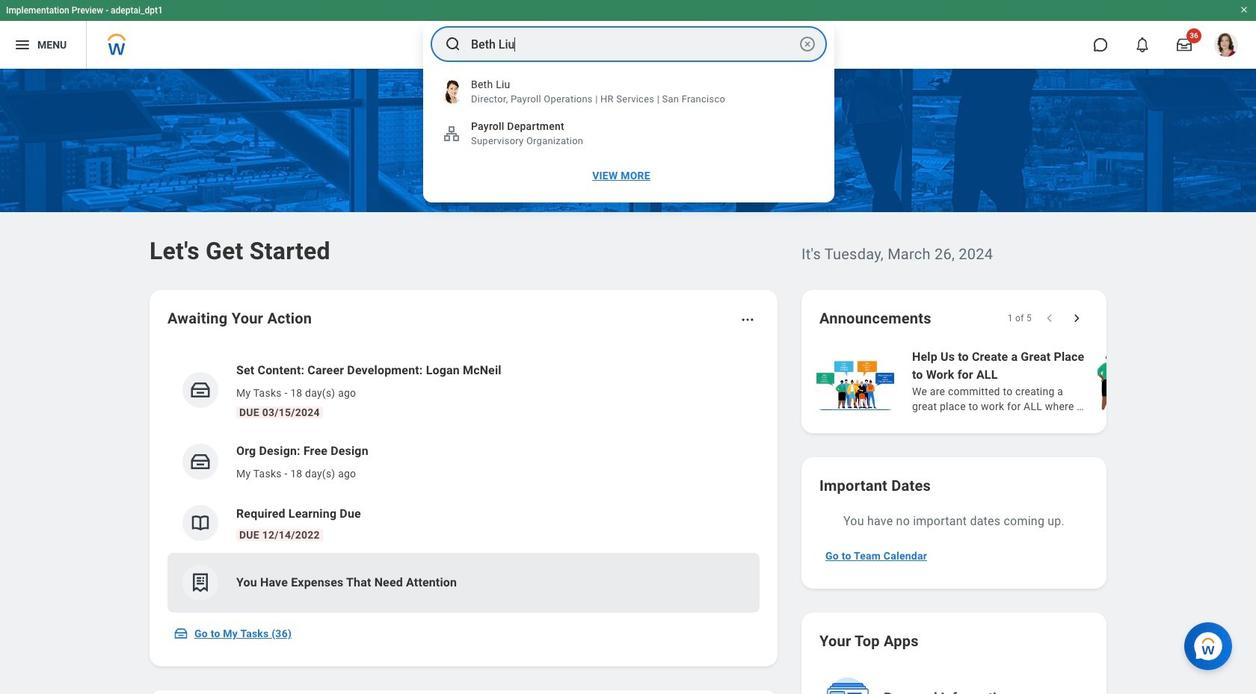 Task type: vqa. For each thing, say whether or not it's contained in the screenshot.
Implementation
no



Task type: locate. For each thing, give the bounding box(es) containing it.
1 inbox image from the top
[[189, 379, 212, 402]]

1 vertical spatial inbox image
[[189, 451, 212, 473]]

status
[[1008, 313, 1032, 325]]

dashboard expenses image
[[189, 572, 212, 594]]

main content
[[0, 69, 1256, 695]]

0 horizontal spatial list
[[167, 350, 760, 613]]

related actions image
[[740, 313, 755, 328]]

search image
[[444, 35, 462, 53]]

None search field
[[423, 22, 834, 203]]

inbox image
[[189, 379, 212, 402], [189, 451, 212, 473]]

banner
[[0, 0, 1256, 69]]

notifications large image
[[1135, 37, 1150, 52]]

inbox image
[[173, 627, 188, 642]]

book open image
[[189, 512, 212, 535]]

list
[[814, 347, 1256, 416], [167, 350, 760, 613]]

list item
[[167, 553, 760, 613]]

justify image
[[13, 36, 31, 54]]

x circle image
[[799, 35, 817, 53]]

0 vertical spatial inbox image
[[189, 379, 212, 402]]



Task type: describe. For each thing, give the bounding box(es) containing it.
2 inbox image from the top
[[189, 451, 212, 473]]

close environment banner image
[[1240, 5, 1249, 14]]

suggested results list box
[[423, 71, 834, 194]]

Search Workday  search field
[[471, 28, 796, 61]]

profile logan mcneil image
[[1214, 33, 1238, 60]]

chevron right small image
[[1069, 311, 1084, 326]]

chevron left small image
[[1042, 311, 1057, 326]]

inbox large image
[[1177, 37, 1192, 52]]

view team image
[[443, 125, 461, 143]]

1 horizontal spatial list
[[814, 347, 1256, 416]]



